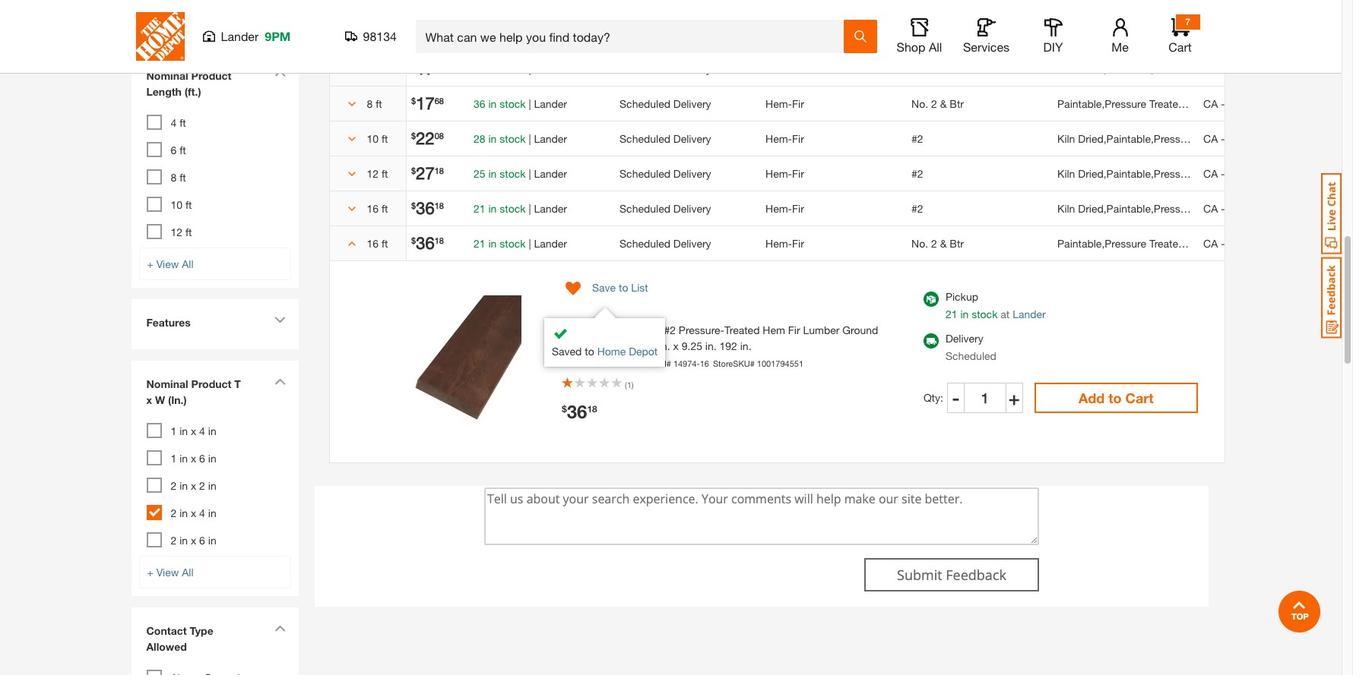 Task type: locate. For each thing, give the bounding box(es) containing it.
5 copper from the top
[[1228, 202, 1264, 215]]

x for 2 in x 4 in
[[191, 507, 196, 520]]

caret image inside 12 ft button
[[348, 170, 355, 178]]

1 horizontal spatial 10
[[367, 132, 379, 145]]

+ view all for 12 ft
[[147, 258, 193, 271]]

None field
[[965, 383, 1005, 413]]

8 up 10 ft button
[[367, 97, 373, 110]]

live chat image
[[1321, 173, 1342, 255]]

1 16 ft from the top
[[367, 202, 388, 215]]

copper for caret image corresponding to #2's '16 ft' button
[[1228, 202, 1264, 215]]

delivery for 8 ft button corresponding to #2
[[673, 62, 711, 75]]

contact up allowed
[[146, 625, 187, 638]]

6 azole from the top
[[1267, 237, 1293, 250]]

1 vertical spatial 8 ft button
[[340, 95, 395, 111]]

0 vertical spatial 17
[[416, 58, 435, 78]]

12 inside button
[[367, 167, 379, 180]]

| for 12 ft button on the left top of page
[[529, 167, 531, 180]]

3 caret image from the top
[[348, 240, 355, 248]]

|
[[529, 62, 531, 75], [529, 97, 531, 110], [529, 132, 531, 145], [529, 167, 531, 180], [529, 202, 531, 215], [529, 237, 531, 250]]

1 vertical spatial 12 ft
[[171, 226, 192, 239]]

1 vertical spatial cart
[[1125, 390, 1154, 406]]

1 vertical spatial all
[[182, 258, 193, 271]]

12 down 10 ft button
[[367, 167, 379, 180]]

2 36 in stock | lander from the top
[[474, 97, 567, 110]]

ca for 10 ft button
[[1203, 132, 1218, 145]]

4 hem- from the top
[[765, 167, 792, 180]]

4 hem-fir from the top
[[765, 167, 804, 180]]

1 horizontal spatial contact
[[562, 339, 600, 352]]

18 inside $ 27 18
[[435, 165, 444, 175]]

lander
[[221, 29, 259, 43], [534, 62, 567, 75], [534, 97, 567, 110], [534, 132, 567, 145], [534, 167, 567, 180], [534, 202, 567, 215], [534, 237, 567, 250], [1013, 307, 1046, 320]]

caret icon image for features
[[274, 317, 285, 324]]

+ view all down 2 in x 6 in link
[[147, 566, 193, 579]]

scheduled
[[620, 62, 670, 75], [620, 97, 670, 110], [620, 132, 670, 145], [620, 167, 670, 180], [620, 202, 670, 215], [620, 237, 670, 250], [946, 349, 996, 362]]

2 btr from the top
[[950, 237, 964, 250]]

18 for 12 ft button on the left top of page
[[435, 165, 444, 175]]

diy
[[1043, 40, 1063, 54]]

hem-fir for 10 ft button
[[765, 132, 804, 145]]

2 8 ft button from the top
[[340, 95, 395, 111]]

2 vertical spatial product
[[191, 378, 231, 391]]

fir for 8 ft button corresponding to #2
[[792, 62, 804, 75]]

+ view all link for 12 ft
[[139, 248, 291, 280]]

8 ft for 8 ft link
[[171, 171, 186, 184]]

0 vertical spatial 1
[[627, 380, 632, 390]]

me
[[1111, 40, 1129, 54]]

1 caret image from the top
[[348, 135, 355, 143]]

caret image for no. 2 & btr '16 ft' button
[[348, 240, 355, 248]]

+ view all
[[147, 258, 193, 271], [147, 566, 193, 579]]

pressure treatment chemical
[[1203, 22, 1310, 32]]

1 21 in stock | lander from the top
[[474, 202, 567, 215]]

btr for 36
[[950, 237, 964, 250]]

caret image for 17
[[348, 100, 355, 108]]

0 horizontal spatial lumber
[[803, 323, 840, 336]]

caret image up 10 ft button
[[348, 100, 355, 108]]

green check image
[[552, 326, 569, 344]]

4 for 1 in x 4 in
[[199, 425, 205, 438]]

1001794551
[[757, 358, 803, 368]]

azole
[[1267, 62, 1293, 75], [1267, 97, 1293, 110], [1267, 132, 1293, 145], [1267, 167, 1293, 180], [1267, 202, 1293, 215], [1267, 237, 1293, 250]]

caret icon image for contact type allowed
[[274, 626, 285, 632]]

2 caret image from the top
[[348, 170, 355, 178]]

6 down 2 in x 4 in link
[[199, 534, 205, 547]]

2 + view all from the top
[[147, 566, 193, 579]]

1 horizontal spatial pickup
[[946, 290, 978, 303]]

5 scheduled delivery from the top
[[620, 202, 711, 215]]

0 vertical spatial + view all link
[[139, 248, 291, 280]]

1 36 in stock | lander from the top
[[474, 62, 567, 75]]

0 vertical spatial &
[[940, 97, 947, 110]]

features link
[[139, 307, 291, 342]]

4 copper from the top
[[1228, 167, 1264, 180]]

lumber left ground
[[803, 323, 840, 336]]

$ for #2's '16 ft' button
[[411, 200, 416, 210]]

caret image
[[348, 100, 355, 108], [348, 170, 355, 178]]

36
[[474, 62, 485, 75], [474, 97, 485, 110], [416, 198, 435, 218], [416, 233, 435, 253], [567, 401, 587, 423]]

delivery inside delivery scheduled
[[946, 332, 983, 345]]

1 down 326761528
[[627, 380, 632, 390]]

1 horizontal spatial 12
[[367, 167, 379, 180]]

x
[[585, 323, 590, 336], [622, 323, 628, 336], [673, 339, 679, 352], [146, 394, 152, 407], [191, 425, 196, 438], [191, 452, 196, 465], [191, 480, 196, 493], [191, 507, 196, 520], [191, 534, 196, 547]]

all inside button
[[929, 40, 942, 54]]

x down the 1 in x 6 in link on the left bottom of the page
[[191, 480, 196, 493]]

2 vertical spatial 21
[[946, 307, 957, 320]]

1 view from the top
[[156, 258, 179, 271]]

product inside the nominal product t x w (in.)
[[191, 378, 231, 391]]

hem-fir for 12 ft button on the left top of page
[[765, 167, 804, 180]]

lumber up shop all
[[911, 22, 940, 32]]

1 & from the top
[[940, 97, 947, 110]]

2 21 in stock | lander from the top
[[474, 237, 567, 250]]

10 up saved to home depot
[[593, 323, 605, 336]]

12 ft button
[[340, 165, 395, 181]]

#2 inside 2 in. x 10 in. x 16 ft. . #2 pressure-treated hem fir lumber ground contact (actual: 1.5 in. x 9.25 in. 192 in. internet# 326761528 model# 14974-16 storesku# 1001794551
[[664, 323, 676, 336]]

8 ft up 10 ft button
[[367, 97, 382, 110]]

the home depot logo image
[[136, 12, 184, 61]]

+ view all link down 12 ft link
[[139, 248, 291, 280]]

nominal
[[348, 9, 379, 19], [146, 69, 188, 82], [146, 378, 188, 391]]

17 up 22 on the left top
[[416, 93, 435, 113]]

hem-
[[765, 62, 792, 75], [765, 97, 792, 110], [765, 132, 792, 145], [765, 167, 792, 180], [765, 202, 792, 215], [765, 237, 792, 250]]

0 vertical spatial 10 ft
[[367, 132, 388, 145]]

17 up "$ 17 68"
[[416, 58, 435, 78]]

x up the 1 in x 6 in link on the left bottom of the page
[[191, 425, 196, 438]]

10 up 12 ft button on the left top of page
[[367, 132, 379, 145]]

$ 36 18 for no. 2 & btr
[[411, 233, 444, 253]]

8 down 6 ft
[[171, 171, 177, 184]]

caret image
[[348, 135, 355, 143], [348, 205, 355, 213], [348, 240, 355, 248]]

me button
[[1096, 18, 1144, 55]]

2 | from the top
[[529, 97, 531, 110]]

0 vertical spatial (ft.)
[[376, 35, 388, 44]]

nominal product length (ft.) link
[[139, 60, 291, 111]]

1 btr from the top
[[950, 97, 964, 110]]

1 treated,stainable from the top
[[1149, 97, 1232, 110]]

10 down 8 ft link
[[171, 198, 182, 211]]

10 ft up 12 ft link
[[171, 198, 192, 211]]

caret image for #2's '16 ft' button
[[348, 205, 355, 213]]

6 up 2 in x 2 in link
[[199, 452, 205, 465]]

5 ca - copper azole from the top
[[1203, 202, 1293, 215]]

4 up 2 in x 6 in
[[199, 507, 205, 520]]

10
[[367, 132, 379, 145], [171, 198, 182, 211], [593, 323, 605, 336]]

2 ca from the top
[[1203, 97, 1218, 110]]

12 ft down 10 ft button
[[367, 167, 388, 180]]

8 down the 98134 "button"
[[367, 62, 373, 75]]

#2 for 27
[[911, 167, 923, 180]]

18 for #2's '16 ft' button
[[435, 200, 444, 210]]

1 vertical spatial length
[[146, 85, 182, 98]]

to
[[619, 281, 628, 294], [585, 345, 594, 358], [1108, 390, 1122, 406]]

x up 2 in x 2 in link
[[191, 452, 196, 465]]

x for 2 in x 6 in
[[191, 534, 196, 547]]

btr down 'services'
[[950, 97, 964, 110]]

#2 for 36
[[911, 202, 923, 215]]

10 inside 2 in. x 10 in. x 16 ft. . #2 pressure-treated hem fir lumber ground contact (actual: 1.5 in. x 9.25 in. 192 in. internet# 326761528 model# 14974-16 storesku# 1001794551
[[593, 323, 605, 336]]

product left price
[[348, 22, 377, 32]]

8 ft button up 10 ft button
[[340, 95, 395, 111]]

0 vertical spatial contact
[[562, 339, 600, 352]]

2 copper from the top
[[1228, 97, 1264, 110]]

lumber
[[911, 22, 940, 32], [803, 323, 840, 336]]

$ inside $ 22 08
[[411, 130, 416, 140]]

6 | from the top
[[529, 237, 531, 250]]

0 horizontal spatial 10 ft
[[171, 198, 192, 211]]

2 treated,stainable from the top
[[1149, 237, 1232, 250]]

all down 2 in x 6 in link
[[182, 566, 193, 579]]

fir for 8 ft button corresponding to no. 2 & btr
[[792, 97, 804, 110]]

ft
[[376, 62, 382, 75], [376, 97, 382, 110], [180, 116, 186, 129], [382, 132, 388, 145], [180, 144, 186, 157], [382, 167, 388, 180], [180, 171, 186, 184], [185, 198, 192, 211], [382, 202, 388, 215], [185, 226, 192, 239], [382, 237, 388, 250]]

0 vertical spatial no. 2 & btr
[[911, 97, 964, 110]]

caret icon image inside nominal product t x w (in.) link
[[274, 379, 285, 385]]

16 ft button for #2
[[340, 200, 395, 216]]

lumber grade
[[911, 22, 965, 32]]

ca - copper azole for caret icon associated with 17
[[1203, 97, 1293, 110]]

0 vertical spatial cart
[[1168, 40, 1192, 54]]

0 horizontal spatial cart
[[1125, 390, 1154, 406]]

0 vertical spatial + view all
[[147, 258, 193, 271]]

2 16 ft button from the top
[[340, 235, 395, 251]]

at
[[1001, 307, 1010, 320]]

4 | from the top
[[529, 167, 531, 180]]

1 vertical spatial no.
[[911, 237, 928, 250]]

6 hem-fir from the top
[[765, 237, 804, 250]]

nominal product length (ft.) left price
[[348, 9, 388, 44]]

6 down 4 ft link
[[171, 144, 177, 157]]

18 for no. 2 & btr '16 ft' button
[[435, 235, 444, 245]]

16 ft for #2
[[367, 202, 388, 215]]

+ view all link down 2 in x 6 in link
[[139, 556, 291, 589]]

3 hem-fir from the top
[[765, 132, 804, 145]]

0 horizontal spatial length
[[146, 85, 182, 98]]

-
[[191, 11, 196, 24], [1221, 62, 1225, 75], [1221, 97, 1225, 110], [1221, 132, 1225, 145], [1221, 167, 1225, 180], [1221, 202, 1225, 215], [1221, 237, 1225, 250], [952, 387, 959, 409]]

fir inside 2 in. x 10 in. x 16 ft. . #2 pressure-treated hem fir lumber ground contact (actual: 1.5 in. x 9.25 in. 192 in. internet# 326761528 model# 14974-16 storesku# 1001794551
[[788, 323, 800, 336]]

to inside dropdown button
[[619, 281, 628, 294]]

length
[[348, 35, 374, 44], [146, 85, 182, 98]]

+ view all down 12 ft link
[[147, 258, 193, 271]]

16 ft
[[367, 202, 388, 215], [367, 237, 388, 250]]

1 vertical spatial lumber
[[803, 323, 840, 336]]

to inside button
[[1108, 390, 1122, 406]]

all down 12 ft link
[[182, 258, 193, 271]]

caret icon image inside features link
[[274, 317, 285, 324]]

+ for length
[[147, 258, 153, 271]]

1 | from the top
[[529, 62, 531, 75]]

12 ft inside button
[[367, 167, 388, 180]]

8 ft button down the 98134 "button"
[[340, 60, 395, 76]]

ca - copper azole for caret image corresponding to #2's '16 ft' button
[[1203, 202, 1293, 215]]

1 vertical spatial 36 in stock | lander
[[474, 97, 567, 110]]

6 ca - copper azole from the top
[[1203, 237, 1293, 250]]

1 paintable,pressure treated,stainable from the top
[[1057, 97, 1232, 110]]

wood species
[[765, 22, 820, 32]]

in inside pickup 21 in stock at lander
[[960, 307, 969, 320]]

no. for 36
[[911, 237, 928, 250]]

scheduled delivery for #2's '16 ft' button
[[620, 202, 711, 215]]

1 vertical spatial nominal
[[146, 69, 188, 82]]

2 & from the top
[[940, 237, 947, 250]]

0 vertical spatial 12 ft
[[367, 167, 388, 180]]

no. down shop all
[[911, 97, 928, 110]]

saved to home depot
[[552, 345, 658, 358]]

nominal up w
[[146, 378, 188, 391]]

12 down 10 ft link
[[171, 226, 182, 239]]

2 ca - copper azole from the top
[[1203, 97, 1293, 110]]

paintable,pressure for 36
[[1057, 237, 1146, 250]]

1 vertical spatial + view all link
[[139, 556, 291, 589]]

5 hem-fir from the top
[[765, 202, 804, 215]]

1 vertical spatial 21
[[474, 237, 485, 250]]

1 8 ft button from the top
[[340, 60, 395, 76]]

2 vertical spatial 8 ft
[[171, 171, 186, 184]]

1 vertical spatial 8
[[367, 97, 373, 110]]

btr up pickup 21 in stock at lander
[[950, 237, 964, 250]]

w
[[155, 394, 165, 407]]

caret icon image inside contact type allowed link
[[274, 626, 285, 632]]

8 ft button for #2
[[340, 60, 395, 76]]

8 ft down 6 ft
[[171, 171, 186, 184]]

0 horizontal spatial nominal product length (ft.)
[[146, 69, 231, 98]]

1 vertical spatial view
[[156, 566, 179, 579]]

save to list
[[592, 281, 648, 294]]

azole for no. 2 & btr '16 ft' button
[[1267, 237, 1293, 250]]

5 ca from the top
[[1203, 202, 1218, 215]]

36 in stock | lander
[[474, 62, 567, 75], [474, 97, 567, 110]]

all down 'lumber grade'
[[929, 40, 942, 54]]

16 ft button for no. 2 & btr
[[340, 235, 395, 251]]

25
[[474, 167, 485, 180]]

features
[[1057, 22, 1090, 32], [146, 316, 191, 329]]

1 vertical spatial 4
[[199, 425, 205, 438]]

2 vertical spatial to
[[1108, 390, 1122, 406]]

cart right 'add'
[[1125, 390, 1154, 406]]

1 horizontal spatial to
[[619, 281, 628, 294]]

1 horizontal spatial lumber
[[911, 22, 940, 32]]

nominal down the home depot logo
[[146, 69, 188, 82]]

6 copper from the top
[[1228, 237, 1264, 250]]

1 copper from the top
[[1228, 62, 1264, 75]]

2 hem- from the top
[[765, 97, 792, 110]]

& for 36
[[940, 237, 947, 250]]

1 vertical spatial 10 ft
[[171, 198, 192, 211]]

1 vertical spatial 17
[[416, 93, 435, 113]]

ground
[[842, 323, 878, 336]]

x down 2 in x 4 in link
[[191, 534, 196, 547]]

no. 2 & btr
[[911, 97, 964, 110], [911, 237, 964, 250]]

0 vertical spatial paintable,pressure treated,stainable
[[1057, 97, 1232, 110]]

2 16 ft from the top
[[367, 237, 388, 250]]

to up the internet#
[[585, 345, 594, 358]]

1 in x 6 in link
[[171, 452, 216, 465]]

view
[[156, 258, 179, 271], [156, 566, 179, 579]]

2 no. 2 & btr from the top
[[911, 237, 964, 250]]

0 vertical spatial 36 in stock | lander
[[474, 62, 567, 75]]

8 ft down the 98134 "button"
[[367, 62, 382, 75]]

6 scheduled delivery from the top
[[620, 237, 711, 250]]

$ inside "$ 17 68"
[[411, 95, 416, 105]]

caret icon image inside "nominal product length (ft.)" link
[[274, 70, 285, 77]]

5 hem- from the top
[[765, 202, 792, 215]]

product left the t
[[191, 378, 231, 391]]

azole for 10 ft button
[[1267, 132, 1293, 145]]

+
[[147, 258, 153, 271], [1009, 387, 1020, 409], [147, 566, 153, 579]]

view for 2 in x 6 in
[[156, 566, 179, 579]]

| for 10 ft button
[[529, 132, 531, 145]]

1 vertical spatial &
[[940, 237, 947, 250]]

10 ft
[[367, 132, 388, 145], [171, 198, 192, 211]]

no. 2 & btr down shop all
[[911, 97, 964, 110]]

1 for 1 in x 4 in
[[171, 425, 177, 438]]

nominal product t x w (in.) link
[[139, 369, 291, 420]]

3 scheduled delivery from the top
[[620, 132, 711, 145]]

1 paintable,pressure from the top
[[1057, 97, 1146, 110]]

4 up the 1 in x 6 in link on the left bottom of the page
[[199, 425, 205, 438]]

1 no. from the top
[[911, 97, 928, 110]]

3 hem- from the top
[[765, 132, 792, 145]]

all for nominal product length (ft.)
[[182, 258, 193, 271]]

0 vertical spatial btr
[[950, 97, 964, 110]]

0 vertical spatial +
[[147, 258, 153, 271]]

selected image
[[566, 282, 581, 297]]

2 in x 2 in link
[[171, 480, 216, 493]]

0 vertical spatial 16 ft button
[[340, 200, 395, 216]]

paintable,pressure treated,stainable for 17
[[1057, 97, 1232, 110]]

2 paintable,pressure from the top
[[1057, 237, 1146, 250]]

3 ca from the top
[[1203, 132, 1218, 145]]

12 ft down 10 ft link
[[171, 226, 192, 239]]

pickup for pickup
[[474, 21, 502, 32]]

2 vertical spatial +
[[147, 566, 153, 579]]

nominal for 1 in x 4 in
[[146, 378, 188, 391]]

lander 9pm
[[221, 29, 291, 43]]

1 vertical spatial paintable,pressure
[[1057, 237, 1146, 250]]

1 vertical spatial product
[[191, 69, 231, 82]]

no. 2 & btr up "available for pickup" image
[[911, 237, 964, 250]]

192
[[719, 339, 737, 352]]

0 vertical spatial 16 ft
[[367, 202, 388, 215]]

product down $50
[[191, 69, 231, 82]]

0 vertical spatial no.
[[911, 97, 928, 110]]

1 up 2 in x 2 in link
[[171, 452, 177, 465]]

4 scheduled delivery from the top
[[620, 167, 711, 180]]

cart down 7
[[1168, 40, 1192, 54]]

2 vertical spatial 6
[[199, 534, 205, 547]]

1 vertical spatial $ 36 18
[[411, 233, 444, 253]]

2 vertical spatial all
[[182, 566, 193, 579]]

in.
[[571, 323, 582, 336], [608, 323, 619, 336], [659, 339, 670, 352], [705, 339, 717, 352], [740, 339, 751, 352]]

no.
[[911, 97, 928, 110], [911, 237, 928, 250]]

x up 2 in x 6 in
[[191, 507, 196, 520]]

3 copper from the top
[[1228, 132, 1264, 145]]

1 ca - copper azole from the top
[[1203, 62, 1293, 75]]

0 vertical spatial 12
[[367, 167, 379, 180]]

1 16 ft button from the top
[[340, 200, 395, 216]]

0 horizontal spatial contact
[[146, 625, 187, 638]]

3 azole from the top
[[1267, 132, 1293, 145]]

scheduled delivery for no. 2 & btr '16 ft' button
[[620, 237, 711, 250]]

25 in stock | lander
[[474, 167, 567, 180]]

2 caret image from the top
[[348, 205, 355, 213]]

treated
[[724, 323, 760, 336]]

1 vertical spatial btr
[[950, 237, 964, 250]]

0 vertical spatial 21
[[474, 202, 485, 215]]

)
[[632, 380, 634, 390]]

5 | from the top
[[529, 202, 531, 215]]

4 ca from the top
[[1203, 167, 1218, 180]]

2 view from the top
[[156, 566, 179, 579]]

2 vertical spatial nominal
[[146, 378, 188, 391]]

1 caret image from the top
[[348, 100, 355, 108]]

pickup
[[474, 21, 502, 32], [946, 290, 978, 303]]

delivery
[[620, 21, 652, 32], [673, 62, 711, 75], [673, 97, 711, 110], [673, 132, 711, 145], [673, 167, 711, 180], [673, 202, 711, 215], [673, 237, 711, 250], [946, 332, 983, 345]]

2 in x 6 in
[[171, 534, 216, 547]]

1 no. 2 & btr from the top
[[911, 97, 964, 110]]

fir for 12 ft button on the left top of page
[[792, 167, 804, 180]]

1 hem- from the top
[[765, 62, 792, 75]]

caret image inside 10 ft button
[[348, 135, 355, 143]]

features up diy in the top right of the page
[[1057, 22, 1090, 32]]

1 vertical spatial +
[[1009, 387, 1020, 409]]

1 in x 4 in
[[171, 425, 216, 438]]

0 horizontal spatial 12 ft
[[171, 226, 192, 239]]

no. up "available for pickup" image
[[911, 237, 928, 250]]

pickup inside pickup 21 in stock at lander
[[946, 290, 978, 303]]

4 ca - copper azole from the top
[[1203, 167, 1293, 180]]

save to list button
[[562, 276, 648, 299]]

4 azole from the top
[[1267, 167, 1293, 180]]

storesku#
[[713, 358, 755, 368]]

2 no. from the top
[[911, 237, 928, 250]]

1 vertical spatial to
[[585, 345, 594, 358]]

1 vertical spatial contact
[[146, 625, 187, 638]]

$50
[[198, 11, 216, 24]]

2 vertical spatial $ 36 18
[[562, 401, 597, 423]]

1 vertical spatial 16 ft button
[[340, 235, 395, 251]]

1 vertical spatial 10
[[171, 198, 182, 211]]

1 vertical spatial + view all
[[147, 566, 193, 579]]

3 | from the top
[[529, 132, 531, 145]]

pickup right price
[[474, 21, 502, 32]]

in. right green check icon
[[571, 323, 582, 336]]

21 in stock | lander for no. 2 & btr
[[474, 237, 567, 250]]

0 vertical spatial all
[[929, 40, 942, 54]]

contact type allowed link
[[139, 616, 291, 667]]

x right green check icon
[[585, 323, 590, 336]]

8
[[367, 62, 373, 75], [367, 97, 373, 110], [171, 171, 177, 184]]

lander inside pickup 21 in stock at lander
[[1013, 307, 1046, 320]]

1 horizontal spatial length
[[348, 35, 374, 44]]

$ inside $ 27 18
[[411, 165, 416, 175]]

pressure
[[1203, 22, 1236, 32]]

2 vertical spatial caret image
[[348, 240, 355, 248]]

0 vertical spatial 8 ft button
[[340, 60, 395, 76]]

0 horizontal spatial pickup
[[474, 21, 502, 32]]

2 paintable,pressure treated,stainable from the top
[[1057, 237, 1232, 250]]

4 up 6 ft
[[171, 116, 177, 129]]

paintable,pressure for 17
[[1057, 97, 1146, 110]]

36 in stock | lander for #2
[[474, 62, 567, 75]]

+ view all for 2 in x 6 in
[[147, 566, 193, 579]]

nominal inside the nominal product t x w (in.)
[[146, 378, 188, 391]]

1.5
[[641, 339, 656, 352]]

caret icon image
[[274, 70, 285, 77], [274, 317, 285, 324], [274, 379, 285, 385], [274, 626, 285, 632]]

2 caret icon image from the top
[[274, 317, 285, 324]]

16 ft button
[[340, 200, 395, 216], [340, 235, 395, 251]]

1 vertical spatial treated,stainable
[[1149, 237, 1232, 250]]

x inside the nominal product t x w (in.)
[[146, 394, 152, 407]]

view down 2 in x 6 in link
[[156, 566, 179, 579]]

4 caret icon image from the top
[[274, 626, 285, 632]]

copper for caret image associated with no. 2 & btr '16 ft' button
[[1228, 237, 1264, 250]]

1 azole from the top
[[1267, 62, 1293, 75]]

1 vertical spatial 6
[[199, 452, 205, 465]]

3 ca - copper azole from the top
[[1203, 132, 1293, 145]]

1 horizontal spatial nominal product length (ft.)
[[348, 9, 388, 44]]

5 azole from the top
[[1267, 202, 1293, 215]]

10 ft link
[[171, 198, 192, 211]]

1 + view all link from the top
[[139, 248, 291, 280]]

2 horizontal spatial 10
[[593, 323, 605, 336]]

1 vertical spatial pickup
[[946, 290, 978, 303]]

in. up (actual:
[[608, 323, 619, 336]]

36 in stock | lander for no. 2 & btr
[[474, 97, 567, 110]]

x left w
[[146, 394, 152, 407]]

10 ft up 12 ft button on the left top of page
[[367, 132, 388, 145]]

scheduled delivery for 10 ft button
[[620, 132, 711, 145]]

stock inside pickup 21 in stock at lander
[[972, 307, 998, 320]]

paintable,pressure
[[1057, 97, 1146, 110], [1057, 237, 1146, 250]]

6 hem- from the top
[[765, 237, 792, 250]]

(ft.)
[[376, 35, 388, 44], [185, 85, 201, 98]]

services button
[[962, 18, 1011, 55]]

2
[[931, 97, 937, 110], [931, 237, 937, 250], [562, 323, 568, 336], [171, 480, 177, 493], [199, 480, 205, 493], [171, 507, 177, 520], [171, 534, 177, 547]]

22
[[416, 128, 435, 148]]

1 caret icon image from the top
[[274, 70, 285, 77]]

1 vertical spatial 16 ft
[[367, 237, 388, 250]]

to right 'add'
[[1108, 390, 1122, 406]]

contact up the internet#
[[562, 339, 600, 352]]

0 vertical spatial 8 ft
[[367, 62, 382, 75]]

$ for no. 2 & btr '16 ft' button
[[411, 235, 416, 245]]

1 vertical spatial caret image
[[348, 205, 355, 213]]

hem-fir
[[765, 62, 804, 75], [765, 97, 804, 110], [765, 132, 804, 145], [765, 167, 804, 180], [765, 202, 804, 215], [765, 237, 804, 250]]

fir for 10 ft button
[[792, 132, 804, 145]]

pickup right "available for pickup" image
[[946, 290, 978, 303]]

0 vertical spatial paintable,pressure
[[1057, 97, 1146, 110]]

1 down (in.)
[[171, 425, 177, 438]]

6 ca from the top
[[1203, 237, 1218, 250]]

1 vertical spatial 21 in stock | lander
[[474, 237, 567, 250]]

2 vertical spatial 10
[[593, 323, 605, 336]]

to for list
[[619, 281, 628, 294]]

1 + view all from the top
[[147, 258, 193, 271]]

4
[[171, 116, 177, 129], [199, 425, 205, 438], [199, 507, 205, 520]]

3 caret icon image from the top
[[274, 379, 285, 385]]

2 vertical spatial 1
[[171, 452, 177, 465]]

fir for no. 2 & btr '16 ft' button
[[792, 237, 804, 250]]

shop
[[897, 40, 925, 54]]

stock
[[500, 62, 526, 75], [500, 97, 526, 110], [500, 132, 526, 145], [500, 167, 526, 180], [500, 202, 526, 215], [500, 237, 526, 250], [972, 307, 998, 320]]

1 vertical spatial no. 2 & btr
[[911, 237, 964, 250]]

98134
[[363, 29, 397, 43]]

model#
[[643, 358, 671, 368]]

0 vertical spatial $ 36 18
[[411, 198, 444, 218]]

contact inside contact type allowed
[[146, 625, 187, 638]]

1
[[627, 380, 632, 390], [171, 425, 177, 438], [171, 452, 177, 465]]

nominal for 4 ft
[[146, 69, 188, 82]]

21
[[474, 202, 485, 215], [474, 237, 485, 250], [946, 307, 957, 320]]

copper for caret icon associated with 17
[[1228, 97, 1264, 110]]

$ 22 08
[[411, 128, 444, 148]]

#2
[[911, 62, 923, 75], [911, 132, 923, 145], [911, 167, 923, 180], [911, 202, 923, 215], [664, 323, 676, 336]]

features up the nominal product t x w (in.)
[[146, 316, 191, 329]]

| for 8 ft button corresponding to #2
[[529, 62, 531, 75]]

nominal product length (ft.) up 4 ft at the top
[[146, 69, 231, 98]]

btr for 17
[[950, 97, 964, 110]]

view down 12 ft link
[[156, 258, 179, 271]]

0 vertical spatial caret image
[[348, 100, 355, 108]]

caret image down 10 ft button
[[348, 170, 355, 178]]

nominal up the 98134 "button"
[[348, 9, 379, 19]]

1 vertical spatial caret image
[[348, 170, 355, 178]]

all
[[929, 40, 942, 54], [182, 258, 193, 271], [182, 566, 193, 579]]

2 + view all link from the top
[[139, 556, 291, 589]]

to left list on the left of the page
[[619, 281, 628, 294]]

1 ca from the top
[[1203, 62, 1218, 75]]

8 ft
[[367, 62, 382, 75], [367, 97, 382, 110], [171, 171, 186, 184]]



Task type: describe. For each thing, give the bounding box(es) containing it.
lumber inside 2 in. x 10 in. x 16 ft. . #2 pressure-treated hem fir lumber ground contact (actual: 1.5 in. x 9.25 in. 192 in. internet# 326761528 model# 14974-16 storesku# 1001794551
[[803, 323, 840, 336]]

8 ft button for no. 2 & btr
[[340, 95, 395, 111]]

ca for 12 ft button on the left top of page
[[1203, 167, 1218, 180]]

t
[[234, 378, 241, 391]]

1 horizontal spatial cart
[[1168, 40, 1192, 54]]

x up (actual:
[[622, 323, 628, 336]]

$ for 8 ft button corresponding to no. 2 & btr
[[411, 95, 416, 105]]

ca for no. 2 & btr '16 ft' button
[[1203, 237, 1218, 250]]

+ for t
[[147, 566, 153, 579]]

cart inside button
[[1125, 390, 1154, 406]]

2 scheduled delivery from the top
[[620, 97, 711, 110]]

fir for #2's '16 ft' button
[[792, 202, 804, 215]]

9pm
[[265, 29, 291, 43]]

add to cart
[[1079, 390, 1154, 406]]

delivery for 12 ft button on the left top of page
[[673, 167, 711, 180]]

copper for caret icon in 12 ft button
[[1228, 167, 1264, 180]]

27
[[416, 163, 435, 183]]

$40
[[171, 11, 188, 24]]

treated,stainable for 36
[[1149, 237, 1232, 250]]

internet#
[[562, 358, 595, 368]]

hem- for no. 2 & btr '16 ft' button
[[765, 237, 792, 250]]

1 in x 6 in
[[171, 452, 216, 465]]

shop all button
[[895, 18, 944, 55]]

to for home
[[585, 345, 594, 358]]

2 hem-fir from the top
[[765, 97, 804, 110]]

wood
[[765, 22, 787, 32]]

(actual:
[[603, 339, 638, 352]]

services
[[963, 40, 1009, 54]]

08
[[435, 130, 444, 140]]

$ for 10 ft button
[[411, 130, 416, 140]]

2 in x 2 in
[[171, 480, 216, 493]]

caret icon image for nominal product length (ft.)
[[274, 70, 285, 77]]

2 in x 4 in
[[171, 507, 216, 520]]

grade
[[942, 22, 965, 32]]

delivery for 10 ft button
[[673, 132, 711, 145]]

98134 button
[[345, 29, 397, 44]]

scheduled delivery for 12 ft button on the left top of page
[[620, 167, 711, 180]]

delivery for #2's '16 ft' button
[[673, 202, 711, 215]]

21 for #2
[[474, 202, 485, 215]]

no. 2 & btr for 36
[[911, 237, 964, 250]]

+ inside button
[[1009, 387, 1020, 409]]

hem- for 12 ft button on the left top of page
[[765, 167, 792, 180]]

add to cart button
[[1034, 383, 1198, 413]]

21 in stock | lander for #2
[[474, 202, 567, 215]]

add
[[1079, 390, 1105, 406]]

depot
[[629, 345, 658, 358]]

0 vertical spatial length
[[348, 35, 374, 44]]

in. right 1.5
[[659, 339, 670, 352]]

+ button
[[1005, 383, 1023, 413]]

diy button
[[1029, 18, 1077, 55]]

21 inside pickup 21 in stock at lander
[[946, 307, 957, 320]]

0 vertical spatial lumber
[[911, 22, 940, 32]]

9.25
[[682, 339, 702, 352]]

no. for 17
[[911, 97, 928, 110]]

28 in stock | lander
[[474, 132, 567, 145]]

lander link
[[1013, 307, 1046, 320]]

cart 7
[[1168, 16, 1192, 54]]

12 ft link
[[171, 226, 192, 239]]

price
[[411, 22, 430, 32]]

$40 - $50 link
[[171, 11, 216, 24]]

- button
[[947, 383, 965, 413]]

$ for 12 ft button on the left top of page
[[411, 165, 416, 175]]

x for 1 in x 4 in
[[191, 425, 196, 438]]

caret icon image for nominal product t x w (in.)
[[274, 379, 285, 385]]

contact inside 2 in. x 10 in. x 16 ft. . #2 pressure-treated hem fir lumber ground contact (actual: 1.5 in. x 9.25 in. 192 in. internet# 326761528 model# 14974-16 storesku# 1001794551
[[562, 339, 600, 352]]

0 horizontal spatial 10
[[171, 198, 182, 211]]

caret image for 27
[[348, 170, 355, 178]]

#2 for 22
[[911, 132, 923, 145]]

2 in x 4 in link
[[171, 507, 216, 520]]

14974-
[[673, 358, 700, 368]]

1 in x 4 in link
[[171, 425, 216, 438]]

x for 1 in x 6 in
[[191, 452, 196, 465]]

contact type allowed
[[146, 625, 213, 654]]

ft.
[[646, 323, 655, 336]]

10 ft inside button
[[367, 132, 388, 145]]

$40 - $50
[[171, 11, 216, 24]]

- inside button
[[952, 387, 959, 409]]

ca for #2's '16 ft' button
[[1203, 202, 1218, 215]]

0 vertical spatial 4
[[171, 116, 177, 129]]

1 for 1 in x 6 in
[[171, 452, 177, 465]]

x for 2 in x 2 in
[[191, 480, 196, 493]]

7
[[1185, 16, 1190, 27]]

delivery scheduled
[[946, 332, 996, 362]]

2 inside 2 in. x 10 in. x 16 ft. . #2 pressure-treated hem fir lumber ground contact (actual: 1.5 in. x 9.25 in. 192 in. internet# 326761528 model# 14974-16 storesku# 1001794551
[[562, 323, 568, 336]]

hem
[[763, 323, 785, 336]]

8 ft for 8 ft button corresponding to #2
[[367, 62, 382, 75]]

.
[[658, 323, 661, 336]]

in. left 192
[[705, 339, 717, 352]]

2 azole from the top
[[1267, 97, 1293, 110]]

product for 1 in x 4 in
[[191, 378, 231, 391]]

2 in x 6 in link
[[171, 534, 216, 547]]

2 in. x 10 in. x 16 ft. . #2 pressure-treated hem fir lumber ground contact (actual: 1.5 in. x 9.25 in. 192 in. link
[[562, 323, 881, 352]]

1 vertical spatial features
[[146, 316, 191, 329]]

to for cart
[[1108, 390, 1122, 406]]

16 ft for no. 2 & btr
[[367, 237, 388, 250]]

hem- for 10 ft button
[[765, 132, 792, 145]]

0 horizontal spatial 12
[[171, 226, 182, 239]]

available for pickup image
[[923, 292, 939, 307]]

326761528
[[597, 358, 639, 368]]

hem-fir for no. 2 & btr '16 ft' button
[[765, 237, 804, 250]]

in. down treated
[[740, 339, 751, 352]]

pickup 21 in stock at lander
[[946, 290, 1046, 320]]

all for nominal product t x w (in.)
[[182, 566, 193, 579]]

ca - copper azole for caret icon in 12 ft button
[[1203, 167, 1293, 180]]

x for 2 in. x 10 in. x 16 ft. . #2 pressure-treated hem fir lumber ground contact (actual: 1.5 in. x 9.25 in. 192 in. internet# 326761528 model# 14974-16 storesku# 1001794551
[[585, 323, 590, 336]]

1 vertical spatial 8 ft
[[367, 97, 382, 110]]

species
[[790, 22, 820, 32]]

delivery for 8 ft button corresponding to no. 2 & btr
[[673, 97, 711, 110]]

copper for caret image in the 10 ft button
[[1228, 132, 1264, 145]]

0 vertical spatial 6
[[171, 144, 177, 157]]

(
[[625, 380, 627, 390]]

10 inside button
[[367, 132, 379, 145]]

no. 2 & btr for 17
[[911, 97, 964, 110]]

2 in. x 10 in. x 16 ft. . #2 pressure-treated hem fir lumber ground contact (actual: 1.5 in. x 9.25 in. 192 in. internet# 326761528 model# 14974-16 storesku# 1001794551
[[562, 323, 881, 368]]

$ 17 68
[[411, 93, 444, 113]]

saved
[[552, 345, 582, 358]]

length inside "nominal product length (ft.)" link
[[146, 85, 182, 98]]

1 scheduled delivery from the top
[[620, 62, 711, 75]]

| for 8 ft button corresponding to no. 2 & btr
[[529, 97, 531, 110]]

home depot link
[[597, 345, 658, 358]]

save
[[592, 281, 616, 294]]

paintable,pressure treated,stainable for 36
[[1057, 237, 1232, 250]]

allowed
[[146, 641, 187, 654]]

| for #2's '16 ft' button
[[529, 202, 531, 215]]

6 ft link
[[171, 144, 186, 157]]

2 17 from the top
[[416, 93, 435, 113]]

1 17 from the top
[[416, 58, 435, 78]]

0 vertical spatial nominal
[[348, 9, 379, 19]]

& for 17
[[940, 97, 947, 110]]

( 1 )
[[625, 380, 634, 390]]

0 vertical spatial nominal product length (ft.)
[[348, 9, 388, 44]]

8 ft link
[[171, 171, 186, 184]]

type
[[190, 625, 213, 638]]

home
[[597, 345, 626, 358]]

nominal product t x w (in.)
[[146, 378, 241, 407]]

21 for no. 2 & btr
[[474, 237, 485, 250]]

feedback link image
[[1321, 257, 1342, 339]]

| for no. 2 & btr '16 ft' button
[[529, 237, 531, 250]]

delivery for no. 2 & btr '16 ft' button
[[673, 237, 711, 250]]

1 horizontal spatial features
[[1057, 22, 1090, 32]]

0 vertical spatial product
[[348, 22, 377, 32]]

available shipping image
[[923, 333, 939, 349]]

6 for 2 in x 6 in
[[199, 534, 205, 547]]

What can we help you find today? search field
[[425, 21, 843, 52]]

4 ft link
[[171, 116, 186, 129]]

2 vertical spatial 8
[[171, 171, 177, 184]]

1 hem-fir from the top
[[765, 62, 804, 75]]

ft inside button
[[382, 167, 388, 180]]

chemical
[[1276, 22, 1310, 32]]

6 ft
[[171, 144, 186, 157]]

x left 9.25
[[673, 339, 679, 352]]

pressure-
[[679, 323, 724, 336]]

4 ft
[[171, 116, 186, 129]]

0 vertical spatial 8
[[367, 62, 373, 75]]

caret image for 10 ft button
[[348, 135, 355, 143]]

ca - copper azole for caret image associated with no. 2 & btr '16 ft' button
[[1203, 237, 1293, 250]]

$ 36 18 for #2
[[411, 198, 444, 218]]

azole for #2's '16 ft' button
[[1267, 202, 1293, 215]]

$ 27 18
[[411, 163, 444, 183]]

4 for 2 in x 4 in
[[199, 507, 205, 520]]

treated,stainable for 17
[[1149, 97, 1232, 110]]

qty:
[[923, 391, 946, 404]]

2 in. x 10 in. x 16 ft. . #2 pressure-treated hem fir lumber ground contact (actual: 1.5 in. x 9.25 in. 192 in. image
[[370, 295, 522, 447]]

treatment
[[1238, 22, 1274, 32]]

+ view all link for 2 in x 6 in
[[139, 556, 291, 589]]

1 vertical spatial (ft.)
[[185, 85, 201, 98]]

10 ft button
[[340, 130, 395, 146]]

azole for 12 ft button on the left top of page
[[1267, 167, 1293, 180]]

1 vertical spatial nominal product length (ft.)
[[146, 69, 231, 98]]

list
[[631, 281, 648, 294]]



Task type: vqa. For each thing, say whether or not it's contained in the screenshot.
Prehung Doors link
no



